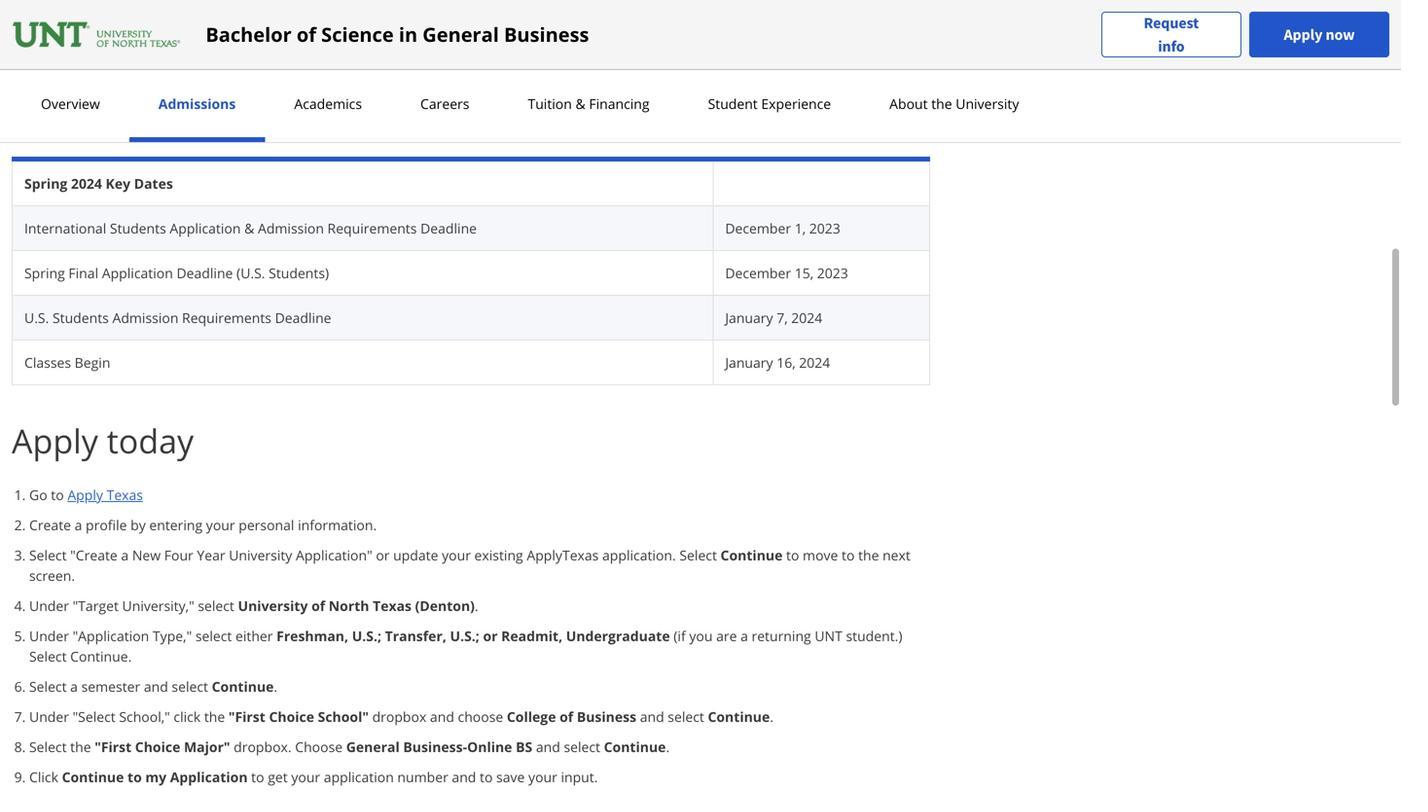 Task type: locate. For each thing, give the bounding box(es) containing it.
2023 right 1,
[[809, 219, 841, 237]]

& right tuition
[[576, 94, 586, 113]]

your right get
[[291, 768, 320, 786]]

2024 left key
[[71, 174, 102, 193]]

2 spring from the top
[[24, 264, 65, 282]]

0 vertical spatial december
[[725, 219, 791, 237]]

0 vertical spatial once
[[29, 67, 62, 86]]

undergraduate
[[566, 627, 670, 645]]

6 list item from the top
[[29, 626, 930, 667]]

choice
[[269, 707, 314, 726], [135, 738, 180, 756]]

a inside list item
[[75, 516, 82, 534]]

list item up create a profile by entering your personal information. list item
[[29, 485, 930, 505]]

1 horizontal spatial admission
[[258, 219, 324, 237]]

1 spring from the top
[[24, 174, 67, 193]]

about the university link
[[884, 94, 1025, 113]]

january for january 16, 2024
[[725, 353, 773, 372]]

1 vertical spatial students
[[53, 308, 109, 327]]

1 vertical spatial business
[[577, 707, 636, 726]]

apply inside apply now button
[[1284, 25, 1323, 44]]

1 vertical spatial under
[[29, 627, 69, 645]]

u.s.; down (denton)
[[450, 627, 480, 645]]

the down "select
[[70, 738, 91, 756]]

admitted, inside list item
[[66, 97, 127, 116]]

be fully admitted by term deadline to be eligible for the unt transfer excellence scholarship
[[29, 7, 614, 25]]

under "application type," select either freshman, u.s.; transfer, u.s.; or readmit, undergraduate
[[29, 627, 670, 645]]

1 vertical spatial 2023
[[817, 264, 848, 282]]

2 can from the top
[[157, 97, 180, 116]]

list item down (denton)
[[29, 626, 930, 667]]

list item up choose
[[29, 676, 930, 697]]

freshman,
[[276, 627, 348, 645]]

0 horizontal spatial general
[[346, 738, 400, 756]]

students down dates
[[110, 219, 166, 237]]

new
[[132, 546, 161, 564]]

a right 'are'
[[741, 627, 748, 645]]

texas up profile
[[107, 486, 143, 504]]

can inside list item
[[157, 97, 180, 116]]

1 vertical spatial &
[[244, 219, 254, 237]]

classes
[[24, 353, 71, 372]]

1 vertical spatial december
[[725, 264, 791, 282]]

engage
[[29, 37, 75, 55]]

apply up profile
[[67, 486, 103, 504]]

2 horizontal spatial deadline
[[420, 219, 477, 237]]

1 list item from the top
[[29, 6, 930, 26]]

apply left now
[[1284, 25, 1323, 44]]

apply
[[1284, 25, 1323, 44], [12, 418, 98, 463], [67, 486, 103, 504]]

0 vertical spatial unt
[[383, 7, 411, 25]]

2023 for december 15, 2023
[[817, 264, 848, 282]]

list item containing under "target university," select
[[29, 596, 930, 616]]

by left term
[[141, 7, 156, 25]]

0 vertical spatial students
[[110, 219, 166, 237]]

1 vertical spatial once
[[29, 97, 62, 116]]

5 list item from the top
[[29, 596, 930, 616]]

"create
[[70, 546, 118, 564]]

either
[[235, 627, 273, 645]]

once admitted, you can take one of unt's non-credit courses for free, to better prepare for the fall session. learn more
[[29, 67, 788, 86]]

1 vertical spatial january
[[725, 353, 773, 372]]

begin
[[75, 353, 110, 372]]

1 vertical spatial general
[[346, 738, 400, 756]]

2024 right 16,
[[799, 353, 830, 372]]

unt left student.)
[[815, 627, 843, 645]]

update
[[393, 546, 438, 564]]

& up (u.s.
[[244, 219, 254, 237]]

2 once from the top
[[29, 97, 62, 116]]

the inside to move to the next screen.
[[858, 546, 879, 564]]

the up the degree
[[358, 7, 379, 25]]

personal
[[239, 516, 294, 534]]

(if
[[674, 627, 686, 645]]

0 horizontal spatial deadline
[[177, 264, 233, 282]]

for
[[337, 7, 355, 25], [294, 37, 313, 55], [421, 67, 439, 86], [588, 67, 607, 86], [383, 97, 401, 116]]

list item
[[29, 6, 930, 26], [29, 66, 930, 87], [29, 485, 930, 505], [29, 545, 930, 586], [29, 596, 930, 616], [29, 626, 930, 667], [29, 676, 930, 697], [29, 706, 930, 727], [29, 737, 930, 757], [29, 767, 930, 787]]

.
[[475, 596, 478, 615], [274, 677, 277, 696], [770, 707, 774, 726], [666, 738, 670, 756]]

1 vertical spatial texas
[[373, 596, 412, 615]]

3 list item from the top
[[29, 485, 930, 505]]

0 vertical spatial requirements
[[327, 219, 417, 237]]

0 horizontal spatial admission
[[112, 308, 178, 327]]

1 can from the top
[[157, 67, 180, 86]]

select down year
[[198, 596, 234, 615]]

1 vertical spatial list
[[19, 485, 930, 787]]

list item down create a profile by entering your personal information. list item
[[29, 545, 930, 586]]

0 vertical spatial &
[[576, 94, 586, 113]]

requirements up students) on the left of the page
[[327, 219, 417, 237]]

1 horizontal spatial unt
[[815, 627, 843, 645]]

1 under from the top
[[29, 596, 69, 615]]

2 admitted, from the top
[[66, 97, 127, 116]]

1 list from the top
[[19, 0, 930, 117]]

a up "select
[[70, 677, 78, 696]]

list item containing once admitted, you can take one of unt's non-credit courses for free, to better prepare for the fall session.
[[29, 66, 930, 87]]

2024 right 7,
[[791, 308, 823, 327]]

you for take
[[130, 67, 154, 86]]

1 vertical spatial unt
[[815, 627, 843, 645]]

students
[[110, 219, 166, 237], [53, 308, 109, 327]]

general up free,
[[423, 21, 499, 48]]

transfer
[[414, 7, 467, 25]]

1 horizontal spatial choice
[[269, 707, 314, 726]]

university
[[956, 94, 1019, 113], [229, 546, 292, 564], [238, 596, 308, 615]]

9 list item from the top
[[29, 737, 930, 757]]

classes begin
[[24, 353, 110, 372]]

of right the college
[[560, 707, 573, 726]]

1 vertical spatial 2024
[[791, 308, 823, 327]]

learn more link
[[714, 67, 788, 86]]

0 horizontal spatial requirements
[[182, 308, 271, 327]]

1 vertical spatial deadline
[[177, 264, 233, 282]]

select up screen.
[[29, 546, 67, 564]]

list item down to move to the next screen.
[[29, 596, 930, 616]]

1 horizontal spatial "first
[[229, 707, 265, 726]]

u.s.; down north
[[352, 627, 381, 645]]

1 vertical spatial by
[[130, 516, 146, 534]]

a left new
[[121, 546, 129, 564]]

1 vertical spatial admitted,
[[66, 97, 127, 116]]

2 vertical spatial under
[[29, 707, 69, 726]]

select up click
[[29, 738, 67, 756]]

december 15, 2023
[[725, 264, 848, 282]]

business-
[[403, 738, 467, 756]]

1 vertical spatial choice
[[135, 738, 180, 756]]

spring up international
[[24, 174, 67, 193]]

to right "move"
[[842, 546, 855, 564]]

can left take
[[157, 67, 180, 86]]

4 list item from the top
[[29, 545, 930, 586]]

by inside create a profile by entering your personal information. list item
[[130, 516, 146, 534]]

for left free
[[383, 97, 401, 116]]

8 list item from the top
[[29, 706, 930, 727]]

select "create a new four year university application" or update your existing applytexas application. select continue
[[29, 546, 783, 564]]

today
[[107, 418, 194, 463]]

can left "access"
[[157, 97, 180, 116]]

move
[[803, 546, 838, 564]]

10 list item from the top
[[29, 767, 930, 787]]

0 vertical spatial 2023
[[809, 219, 841, 237]]

be
[[269, 7, 285, 25]]

students)
[[269, 264, 329, 282]]

1 once from the top
[[29, 67, 62, 86]]

1 horizontal spatial general
[[423, 21, 499, 48]]

and up school,"
[[144, 677, 168, 696]]

1 horizontal spatial students
[[110, 219, 166, 237]]

2023 right 15,
[[817, 264, 848, 282]]

0 vertical spatial can
[[157, 67, 180, 86]]

list item down the engage with your bsgb academic advisor for degree completion planning. list item
[[29, 66, 930, 87]]

student experience
[[708, 94, 831, 113]]

1 horizontal spatial deadline
[[275, 308, 331, 327]]

january
[[725, 308, 773, 327], [725, 353, 773, 372]]

december left 1,
[[725, 219, 791, 237]]

2 vertical spatial 2024
[[799, 353, 830, 372]]

7 list item from the top
[[29, 676, 930, 697]]

by for entering
[[130, 516, 146, 534]]

list item up online
[[29, 706, 930, 727]]

once for once admitted, you can take one of unt's non-credit courses for free, to better prepare for the fall session. learn more
[[29, 67, 62, 86]]

1 horizontal spatial u.s.;
[[450, 627, 480, 645]]

1 vertical spatial apply
[[12, 418, 98, 463]]

application right final
[[102, 264, 173, 282]]

list item containing under "select school," click the
[[29, 706, 930, 727]]

"first
[[229, 707, 265, 726], [95, 738, 132, 756]]

"first down "select
[[95, 738, 132, 756]]

choice up choose
[[269, 707, 314, 726]]

0 vertical spatial spring
[[24, 174, 67, 193]]

you left admissions
[[130, 97, 154, 116]]

engage with your bsgb academic advisor for degree completion planning. list item
[[29, 36, 930, 56]]

business up input.
[[577, 707, 636, 726]]

four
[[164, 546, 193, 564]]

for down eligible
[[294, 37, 313, 55]]

apply for apply now
[[1284, 25, 1323, 44]]

select left continue.
[[29, 647, 67, 666]]

students right the u.s.
[[53, 308, 109, 327]]

university right about
[[956, 94, 1019, 113]]

online
[[467, 738, 512, 756]]

1 vertical spatial can
[[157, 97, 180, 116]]

academic
[[181, 37, 241, 55]]

texas up transfer,
[[373, 596, 412, 615]]

degree
[[316, 37, 361, 55]]

0 horizontal spatial &
[[244, 219, 254, 237]]

1 december from the top
[[725, 219, 791, 237]]

january left 16,
[[725, 353, 773, 372]]

input.
[[561, 768, 598, 786]]

under for under "target university," select
[[29, 596, 69, 615]]

request
[[1144, 13, 1199, 33]]

you right (if
[[689, 627, 713, 645]]

0 vertical spatial deadline
[[420, 219, 477, 237]]

to move to the next screen.
[[29, 546, 911, 585]]

spring for spring final application deadline (u.s. students)
[[24, 264, 65, 282]]

unt's
[[258, 67, 295, 86]]

scholarship
[[540, 7, 614, 25]]

school,"
[[119, 707, 170, 726]]

students for application
[[110, 219, 166, 237]]

academy.
[[574, 97, 636, 116]]

0 vertical spatial by
[[141, 7, 156, 25]]

unt transfer excellence scholarship link
[[383, 7, 614, 25]]

0 horizontal spatial "first
[[95, 738, 132, 756]]

2 january from the top
[[725, 353, 773, 372]]

0 vertical spatial you
[[130, 67, 154, 86]]

student experience link
[[702, 94, 837, 113]]

careers link
[[415, 94, 475, 113]]

choice up my
[[135, 738, 180, 756]]

your
[[110, 37, 139, 55], [206, 516, 235, 534], [442, 546, 471, 564], [291, 768, 320, 786], [528, 768, 557, 786]]

apply up go in the bottom of the page
[[12, 418, 98, 463]]

admission up students) on the left of the page
[[258, 219, 324, 237]]

bs
[[516, 738, 532, 756]]

now
[[1326, 25, 1355, 44]]

0 horizontal spatial texas
[[107, 486, 143, 504]]

business up prepare
[[504, 21, 589, 48]]

admission down spring final application deadline (u.s. students)
[[112, 308, 178, 327]]

1 horizontal spatial &
[[576, 94, 586, 113]]

0 vertical spatial "first
[[229, 707, 265, 726]]

0 vertical spatial choice
[[269, 707, 314, 726]]

u.s.
[[24, 308, 49, 327]]

requirements down (u.s.
[[182, 308, 271, 327]]

list item down online
[[29, 767, 930, 787]]

you inside once admitted, you can access professional certificates for free through unt's career academy. list item
[[130, 97, 154, 116]]

0 vertical spatial admitted,
[[66, 67, 127, 86]]

0 vertical spatial university
[[956, 94, 1019, 113]]

2 under from the top
[[29, 627, 69, 645]]

0 horizontal spatial u.s.;
[[352, 627, 381, 645]]

list item containing select the
[[29, 737, 930, 757]]

a left profile
[[75, 516, 82, 534]]

0 vertical spatial or
[[376, 546, 390, 564]]

overview
[[41, 94, 100, 113]]

or left readmit,
[[483, 627, 498, 645]]

2 december from the top
[[725, 264, 791, 282]]

university down personal
[[229, 546, 292, 564]]

0 vertical spatial apply
[[1284, 25, 1323, 44]]

0 vertical spatial january
[[725, 308, 773, 327]]

december 1, 2023
[[725, 219, 841, 237]]

1 january from the top
[[725, 308, 773, 327]]

prepare
[[534, 67, 585, 86]]

2 u.s.; from the left
[[450, 627, 480, 645]]

3 under from the top
[[29, 707, 69, 726]]

0 vertical spatial list
[[19, 0, 930, 117]]

under for under "application type," select either
[[29, 627, 69, 645]]

(u.s.
[[236, 264, 265, 282]]

january for january 7, 2024
[[725, 308, 773, 327]]

of
[[297, 21, 316, 48], [242, 67, 255, 86], [311, 596, 325, 615], [560, 707, 573, 726]]

"first up dropbox.
[[229, 707, 265, 726]]

once inside list item
[[29, 97, 62, 116]]

(if you are a returning unt student.) select continue.
[[29, 627, 903, 666]]

0 horizontal spatial students
[[53, 308, 109, 327]]

university up "either"
[[238, 596, 308, 615]]

2 vertical spatial application
[[170, 768, 248, 786]]

to left "move"
[[786, 546, 799, 564]]

unt up the completion on the left top of page
[[383, 7, 411, 25]]

get
[[268, 768, 288, 786]]

once admitted, you can access professional certificates for free through unt's career academy.
[[29, 97, 636, 116]]

0 vertical spatial business
[[504, 21, 589, 48]]

admitted, for once admitted, you can access professional certificates for free through unt's career academy.
[[66, 97, 127, 116]]

eligible
[[288, 7, 333, 25]]

existing
[[474, 546, 523, 564]]

1 admitted, from the top
[[66, 67, 127, 86]]

bachelor of science in general business
[[206, 21, 589, 48]]

application up spring final application deadline (u.s. students)
[[170, 219, 241, 237]]

admission
[[258, 219, 324, 237], [112, 308, 178, 327]]

careers
[[420, 94, 469, 113]]

select
[[29, 546, 67, 564], [680, 546, 717, 564], [29, 647, 67, 666], [29, 677, 67, 696], [29, 738, 67, 756]]

can for access
[[157, 97, 180, 116]]

to left get
[[251, 768, 264, 786]]

and down undergraduate
[[640, 707, 664, 726]]

of left the degree
[[297, 21, 316, 48]]

general up application
[[346, 738, 400, 756]]

general
[[423, 21, 499, 48], [346, 738, 400, 756]]

2024 for january 7, 2024
[[791, 308, 823, 327]]

2 vertical spatial you
[[689, 627, 713, 645]]

college
[[507, 707, 556, 726]]

2 vertical spatial apply
[[67, 486, 103, 504]]

you inside (if you are a returning unt student.) select continue.
[[689, 627, 713, 645]]

deadline
[[420, 219, 477, 237], [177, 264, 233, 282], [275, 308, 331, 327]]

1 horizontal spatial or
[[483, 627, 498, 645]]

create a profile by entering your personal information.
[[29, 516, 377, 534]]

2 list from the top
[[19, 485, 930, 787]]

1 vertical spatial you
[[130, 97, 154, 116]]

final
[[69, 264, 98, 282]]

bachelor
[[206, 21, 292, 48]]

your up year
[[206, 516, 235, 534]]

0 vertical spatial under
[[29, 596, 69, 615]]

the left the "next"
[[858, 546, 879, 564]]

0 vertical spatial admission
[[258, 219, 324, 237]]

1 vertical spatial spring
[[24, 264, 65, 282]]

list
[[19, 0, 930, 117], [19, 485, 930, 787]]

deadline
[[194, 7, 248, 25]]

0 vertical spatial application
[[170, 219, 241, 237]]

or left update
[[376, 546, 390, 564]]

university,"
[[122, 596, 194, 615]]

you down the bsgb
[[130, 67, 154, 86]]

application down major"
[[170, 768, 248, 786]]

list item down choose
[[29, 737, 930, 757]]

can for take
[[157, 67, 180, 86]]

0 horizontal spatial unt
[[383, 7, 411, 25]]

in
[[399, 21, 418, 48]]

january left 7,
[[725, 308, 773, 327]]

1 horizontal spatial requirements
[[327, 219, 417, 237]]

2 list item from the top
[[29, 66, 930, 87]]

of left north
[[311, 596, 325, 615]]

returning
[[752, 627, 811, 645]]

select right 'application.'
[[680, 546, 717, 564]]

unt
[[383, 7, 411, 25], [815, 627, 843, 645]]

your right save
[[528, 768, 557, 786]]

continue
[[721, 546, 783, 564], [212, 677, 274, 696], [708, 707, 770, 726], [604, 738, 666, 756], [62, 768, 124, 786]]

select for select "create a new four year university application" or update your existing applytexas application. select continue
[[29, 546, 67, 564]]

1 vertical spatial application
[[102, 264, 173, 282]]



Task type: describe. For each thing, give the bounding box(es) containing it.
readmit,
[[501, 627, 563, 645]]

tuition
[[528, 94, 572, 113]]

go to apply texas
[[29, 486, 143, 504]]

one
[[214, 67, 238, 86]]

unt inside (if you are a returning unt student.) select continue.
[[815, 627, 843, 645]]

access
[[183, 97, 225, 116]]

1 horizontal spatial texas
[[373, 596, 412, 615]]

2023 for december 1, 2023
[[809, 219, 841, 237]]

to left save
[[480, 768, 493, 786]]

application
[[324, 768, 394, 786]]

spring final application deadline (u.s. students)
[[24, 264, 329, 282]]

information.
[[298, 516, 377, 534]]

1 vertical spatial university
[[229, 546, 292, 564]]

key
[[106, 174, 130, 193]]

click
[[174, 707, 201, 726]]

2 vertical spatial university
[[238, 596, 308, 615]]

application inside list
[[170, 768, 248, 786]]

1 vertical spatial requirements
[[182, 308, 271, 327]]

courses
[[368, 67, 417, 86]]

students for admission
[[53, 308, 109, 327]]

a inside (if you are a returning unt student.) select continue.
[[741, 627, 748, 645]]

apply for apply today
[[12, 418, 98, 463]]

about
[[890, 94, 928, 113]]

next
[[883, 546, 911, 564]]

once admitted, you can access professional certificates for free through unt's career academy. list item
[[29, 96, 930, 117]]

application.
[[602, 546, 676, 564]]

admissions
[[158, 94, 236, 113]]

0 horizontal spatial choice
[[135, 738, 180, 756]]

choose
[[458, 707, 503, 726]]

financing
[[589, 94, 650, 113]]

for left free,
[[421, 67, 439, 86]]

better
[[492, 67, 531, 86]]

the left fall
[[610, 67, 631, 86]]

applytexas
[[527, 546, 599, 564]]

apply today
[[12, 418, 194, 463]]

under "select school," click the "first choice school" dropbox and choose college of business and select continue .
[[29, 707, 774, 726]]

school"
[[318, 707, 369, 726]]

certificates
[[310, 97, 379, 116]]

profile
[[86, 516, 127, 534]]

to right free,
[[475, 67, 488, 86]]

apply inside list
[[67, 486, 103, 504]]

the right click
[[204, 707, 225, 726]]

admissions link
[[153, 94, 242, 113]]

select for select a semester and select continue .
[[29, 677, 67, 696]]

university of north texas image
[[12, 19, 182, 50]]

fully
[[49, 7, 76, 25]]

semester
[[81, 677, 140, 696]]

your right with
[[110, 37, 139, 55]]

1 vertical spatial "first
[[95, 738, 132, 756]]

business inside list
[[577, 707, 636, 726]]

tuition & financing
[[528, 94, 650, 113]]

select inside (if you are a returning unt student.) select continue.
[[29, 647, 67, 666]]

fall
[[635, 67, 656, 86]]

list item containing select a semester and select
[[29, 676, 930, 697]]

tuition & financing link
[[522, 94, 655, 113]]

select for select the "first choice major" dropbox. choose general business-online bs and select continue .
[[29, 738, 67, 756]]

application for students
[[170, 219, 241, 237]]

be
[[29, 7, 46, 25]]

completion
[[364, 37, 436, 55]]

by for term
[[141, 7, 156, 25]]

credit
[[328, 67, 365, 86]]

once for once admitted, you can access professional certificates for free through unt's career academy.
[[29, 97, 62, 116]]

(denton)
[[415, 596, 475, 615]]

list item containing select "create a new four year university application" or update your existing applytexas application. select
[[29, 545, 930, 586]]

international students application & admission requirements deadline
[[24, 219, 477, 237]]

for up the degree
[[337, 7, 355, 25]]

are
[[716, 627, 737, 645]]

engage with your bsgb academic advisor for degree completion planning.
[[29, 37, 498, 55]]

application for final
[[102, 264, 173, 282]]

of right one
[[242, 67, 255, 86]]

type,"
[[153, 627, 192, 645]]

16,
[[777, 353, 796, 372]]

select a semester and select continue .
[[29, 677, 277, 696]]

select left "either"
[[195, 627, 232, 645]]

dates
[[134, 174, 173, 193]]

list item containing go to
[[29, 485, 930, 505]]

for inside once admitted, you can access professional certificates for free through unt's career academy. list item
[[383, 97, 401, 116]]

academics link
[[288, 94, 368, 113]]

save
[[496, 768, 525, 786]]

and down online
[[452, 768, 476, 786]]

select up input.
[[564, 738, 600, 756]]

7,
[[777, 308, 788, 327]]

create a profile by entering your personal information. list item
[[29, 515, 930, 535]]

free
[[405, 97, 430, 116]]

term
[[159, 7, 190, 25]]

0 vertical spatial general
[[423, 21, 499, 48]]

science
[[321, 21, 394, 48]]

choose
[[295, 738, 343, 756]]

career
[[528, 97, 571, 116]]

student
[[708, 94, 758, 113]]

and up business-
[[430, 707, 454, 726]]

0 horizontal spatial or
[[376, 546, 390, 564]]

to left my
[[127, 768, 142, 786]]

dropbox.
[[234, 738, 292, 756]]

experience
[[761, 94, 831, 113]]

select up click
[[172, 677, 208, 696]]

my
[[145, 768, 167, 786]]

0 vertical spatial texas
[[107, 486, 143, 504]]

major"
[[184, 738, 230, 756]]

spring for spring 2024 key dates
[[24, 174, 67, 193]]

free,
[[443, 67, 472, 86]]

1 vertical spatial or
[[483, 627, 498, 645]]

0 vertical spatial 2024
[[71, 174, 102, 193]]

and right bs
[[536, 738, 560, 756]]

1 u.s.; from the left
[[352, 627, 381, 645]]

click
[[29, 768, 58, 786]]

1 vertical spatial admission
[[112, 308, 178, 327]]

"target
[[73, 596, 119, 615]]

to right go in the bottom of the page
[[51, 486, 64, 504]]

for up tuition & financing
[[588, 67, 607, 86]]

entering
[[149, 516, 203, 534]]

admitted, for once admitted, you can take one of unt's non-credit courses for free, to better prepare for the fall session. learn more
[[66, 67, 127, 86]]

unt's
[[488, 97, 525, 116]]

2024 for january 16, 2024
[[799, 353, 830, 372]]

december for december 1, 2023
[[725, 219, 791, 237]]

international
[[24, 219, 106, 237]]

to left be
[[252, 7, 265, 25]]

december for december 15, 2023
[[725, 264, 791, 282]]

take
[[183, 67, 210, 86]]

list item containing click
[[29, 767, 930, 787]]

select down (if
[[668, 707, 704, 726]]

for inside the engage with your bsgb academic advisor for degree completion planning. list item
[[294, 37, 313, 55]]

transfer,
[[385, 627, 447, 645]]

with
[[79, 37, 106, 55]]

student.)
[[846, 627, 903, 645]]

session.
[[660, 67, 711, 86]]

you for access
[[130, 97, 154, 116]]

non-
[[299, 67, 328, 86]]

create
[[29, 516, 71, 534]]

request info button
[[1101, 11, 1242, 58]]

your down create a profile by entering your personal information. list item
[[442, 546, 471, 564]]

the right about
[[931, 94, 952, 113]]

list item containing under "application type," select either
[[29, 626, 930, 667]]

list containing go to
[[19, 485, 930, 787]]

"application
[[73, 627, 149, 645]]

january 16, 2024
[[725, 353, 830, 372]]

list containing be fully admitted by term deadline to be eligible for the
[[19, 0, 930, 117]]

more
[[754, 67, 788, 86]]

info
[[1158, 36, 1185, 56]]

year
[[197, 546, 225, 564]]

2 vertical spatial deadline
[[275, 308, 331, 327]]

apply now button
[[1249, 12, 1390, 57]]

excellence
[[471, 7, 537, 25]]

north
[[329, 596, 369, 615]]

apply texas link
[[67, 486, 143, 504]]

list item containing be fully admitted by term deadline to be eligible for the
[[29, 6, 930, 26]]



Task type: vqa. For each thing, say whether or not it's contained in the screenshot.
Click Continue to my Application to get your application number and to save your input.
yes



